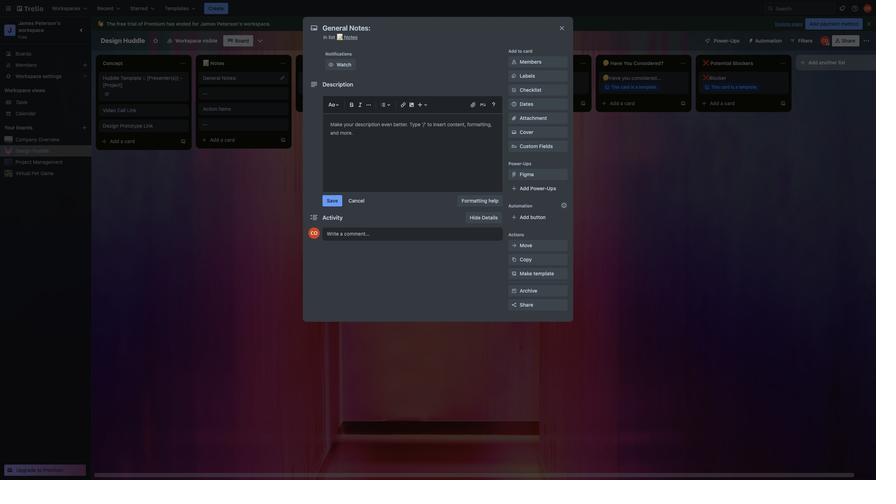 Task type: locate. For each thing, give the bounding box(es) containing it.
0 horizontal spatial premium
[[43, 468, 63, 474]]

action
[[203, 106, 217, 112]]

- inside huddle template :: [presenter(s)] - [project]
[[180, 75, 182, 81]]

None text field
[[319, 22, 552, 35]]

sm image left cover
[[511, 129, 518, 136]]

0 vertical spatial workspace
[[175, 38, 201, 44]]

is for [i
[[331, 85, 334, 90]]

james
[[18, 20, 34, 26], [200, 21, 216, 27]]

a down checklist
[[521, 100, 523, 106]]

peterson's inside james peterson's workspace free
[[35, 20, 61, 26]]

0 horizontal spatial workspace
[[18, 27, 44, 33]]

card down ❌blocker at the right of page
[[721, 85, 730, 90]]

link down video call link link on the top left
[[144, 123, 153, 129]]

0 vertical spatial design huddle
[[101, 37, 145, 44]]

is
[[331, 85, 334, 90], [531, 85, 534, 90], [631, 85, 634, 90], [731, 85, 735, 90]]

2 template. from the left
[[539, 85, 558, 90]]

3 this from the left
[[612, 85, 620, 90]]

add button button
[[509, 212, 568, 223]]

0 vertical spatial --
[[203, 91, 207, 97]]

1 horizontal spatial automation
[[756, 38, 782, 44]]

automation up add button
[[509, 204, 533, 209]]

workspace down 👋 the free trial of premium has ended for james peterson's workspace .
[[175, 38, 201, 44]]

👋
[[97, 21, 104, 27]]

2 horizontal spatial huddle
[[123, 37, 145, 44]]

automation inside button
[[756, 38, 782, 44]]

2 is from the left
[[531, 85, 534, 90]]

explore plans
[[776, 21, 803, 27]]

james up free
[[18, 20, 34, 26]]

1 vertical spatial -- link
[[203, 121, 285, 128]]

workspace for workspace visible
[[175, 38, 201, 44]]

0 horizontal spatial share button
[[509, 300, 568, 311]]

-- link down action items link
[[203, 121, 285, 128]]

filters button
[[788, 35, 815, 47]]

add
[[810, 21, 819, 27], [509, 49, 517, 54], [809, 60, 818, 66], [310, 100, 319, 106], [410, 100, 419, 106], [510, 100, 519, 106], [610, 100, 620, 106], [710, 100, 720, 106], [210, 137, 219, 143], [110, 138, 119, 144], [520, 186, 529, 192], [520, 215, 529, 221]]

cover link
[[509, 127, 568, 138]]

watch button
[[326, 59, 356, 70]]

1 vertical spatial christina overa (christinaovera) image
[[309, 228, 320, 239]]

add down figma
[[520, 186, 529, 192]]

card down checklist
[[525, 100, 535, 106]]

0 vertical spatial design
[[101, 37, 122, 44]]

to
[[518, 49, 522, 54], [37, 468, 42, 474]]

make template link
[[509, 268, 568, 280]]

0 horizontal spatial christina overa (christinaovera) image
[[309, 228, 320, 239]]

checklist
[[520, 87, 542, 93]]

j link
[[4, 25, 16, 36]]

1 horizontal spatial members
[[520, 59, 542, 65]]

add a card
[[310, 100, 335, 106], [410, 100, 435, 106], [510, 100, 535, 106], [610, 100, 635, 106], [710, 100, 735, 106], [210, 137, 235, 143], [110, 138, 135, 144]]

add inside 'add payment method' button
[[810, 21, 819, 27]]

add board image
[[82, 125, 87, 131]]

payment
[[820, 21, 840, 27]]

👍positive [i really liked...]
[[303, 75, 363, 81]]

1 horizontal spatial power-ups
[[714, 38, 740, 44]]

🤔have
[[603, 75, 621, 81]]

::
[[143, 75, 146, 81]]

your boards
[[4, 125, 33, 131]]

james inside james peterson's workspace free
[[18, 20, 34, 26]]

calendar
[[16, 111, 36, 117]]

add a card down items
[[210, 137, 235, 143]]

1 horizontal spatial workspace
[[175, 38, 201, 44]]

sm image for watch
[[328, 61, 335, 68]]

0 horizontal spatial power-ups
[[509, 161, 532, 167]]

the
[[106, 21, 115, 27]]

sm image left archive
[[511, 288, 518, 295]]

share button down method
[[832, 35, 860, 47]]

virtual pet game link
[[16, 170, 87, 177]]

template. for really
[[339, 85, 358, 90]]

0 horizontal spatial link
[[127, 107, 136, 113]]

3 is from the left
[[631, 85, 634, 90]]

2 this card is a template. from the left
[[512, 85, 558, 90]]

star or unstar board image
[[153, 38, 158, 44]]

upgrade
[[16, 468, 36, 474]]

design down video
[[103, 123, 119, 129]]

to for card
[[518, 49, 522, 54]]

-- down action
[[203, 122, 207, 128]]

0 vertical spatial automation
[[756, 38, 782, 44]]

christina overa (christinaovera) image
[[864, 4, 872, 13]]

a right image on the left of the page
[[421, 100, 423, 106]]

peterson's up board link
[[217, 21, 242, 27]]

1 horizontal spatial to
[[518, 49, 522, 54]]

board
[[235, 38, 249, 44]]

sm image inside make template link
[[511, 271, 518, 278]]

this down 🙋question
[[512, 85, 520, 90]]

link right call
[[127, 107, 136, 113]]

sm image right power-ups button
[[746, 35, 756, 45]]

0 horizontal spatial list
[[329, 34, 335, 40]]

1 vertical spatial to
[[37, 468, 42, 474]]

attach and insert link image
[[470, 101, 477, 109]]

1 vertical spatial design huddle
[[16, 148, 49, 154]]

Board name text field
[[97, 35, 149, 47]]

1 vertical spatial share button
[[509, 300, 568, 311]]

this card is a template. down ❌blocker link
[[712, 85, 758, 90]]

move link
[[509, 240, 568, 252]]

sm image inside cover link
[[511, 129, 518, 136]]

members for rightmost the members link
[[520, 59, 542, 65]]

design huddle
[[101, 37, 145, 44], [16, 148, 49, 154]]

0 vertical spatial to
[[518, 49, 522, 54]]

design up project
[[16, 148, 31, 154]]

sm image left make on the right of the page
[[511, 271, 518, 278]]

sm image for checklist
[[511, 87, 518, 94]]

❌blocker link
[[703, 75, 785, 82]]

1 horizontal spatial list
[[839, 60, 846, 66]]

template. down ❌blocker link
[[739, 85, 758, 90]]

automation down explore
[[756, 38, 782, 44]]

1 horizontal spatial share
[[842, 38, 856, 44]]

workspace inside workspace visible button
[[175, 38, 201, 44]]

create from template… image
[[380, 101, 386, 106], [280, 137, 286, 143]]

0 vertical spatial -- link
[[203, 90, 285, 97]]

2 horizontal spatial ups
[[731, 38, 740, 44]]

share for rightmost share "button"
[[842, 38, 856, 44]]

add inside add another list button
[[809, 60, 818, 66]]

banner
[[92, 17, 877, 31]]

1 vertical spatial huddle
[[103, 75, 119, 81]]

make template
[[520, 271, 554, 277]]

bold ⌘b image
[[348, 101, 356, 109]]

list inside button
[[839, 60, 846, 66]]

james right for
[[200, 21, 216, 27]]

sm image down actions
[[511, 242, 518, 249]]

to right 'upgrade' on the left bottom of the page
[[37, 468, 42, 474]]

1 is from the left
[[331, 85, 334, 90]]

1 horizontal spatial link
[[144, 123, 153, 129]]

--
[[203, 91, 207, 97], [203, 122, 207, 128]]

workspace
[[175, 38, 201, 44], [4, 87, 30, 93]]

1 horizontal spatial ups
[[547, 186, 556, 192]]

archive link
[[509, 286, 568, 297]]

2 -- link from the top
[[203, 121, 285, 128]]

sm image inside 'automation' button
[[746, 35, 756, 45]]

explore
[[776, 21, 791, 27]]

2 vertical spatial design
[[16, 148, 31, 154]]

template. down considered...
[[639, 85, 658, 90]]

visible
[[203, 38, 218, 44]]

james peterson's workspace link
[[18, 20, 62, 33]]

ups inside button
[[731, 38, 740, 44]]

members link
[[509, 56, 568, 68], [0, 60, 92, 71]]

members up labels
[[520, 59, 542, 65]]

sm image for figma
[[511, 171, 518, 178]]

template. for considered...
[[639, 85, 658, 90]]

1 horizontal spatial create from template… image
[[380, 101, 386, 106]]

to up labels
[[518, 49, 522, 54]]

actions
[[509, 233, 524, 238]]

action items link
[[203, 106, 285, 113]]

3 this card is a template. from the left
[[612, 85, 658, 90]]

add left button
[[520, 215, 529, 221]]

1 vertical spatial design
[[103, 123, 119, 129]]

0 vertical spatial share button
[[832, 35, 860, 47]]

[what
[[531, 75, 545, 81]]

sm image inside the members link
[[511, 58, 518, 66]]

is down 🤔have you considered...
[[631, 85, 634, 90]]

2 this from the left
[[512, 85, 520, 90]]

1 vertical spatial workspace
[[18, 27, 44, 33]]

4 is from the left
[[731, 85, 735, 90]]

card down [i
[[321, 85, 330, 90]]

this down ❌blocker at the right of page
[[712, 85, 720, 90]]

sm image down 🙋question
[[511, 87, 518, 94]]

italic ⌘i image
[[356, 101, 365, 109]]

christina overa (christinaovera) image
[[820, 36, 830, 46], [309, 228, 320, 239]]

template. down 🙋question [what about...?] link
[[539, 85, 558, 90]]

a down 🙋question [what about...?]
[[536, 85, 538, 90]]

3 template. from the left
[[639, 85, 658, 90]]

this
[[311, 85, 320, 90], [512, 85, 520, 90], [612, 85, 620, 90], [712, 85, 720, 90]]

list
[[329, 34, 335, 40], [839, 60, 846, 66]]

0 horizontal spatial create from template… image
[[280, 137, 286, 143]]

🙋question
[[503, 75, 530, 81]]

create from template… image
[[481, 101, 486, 106], [581, 101, 586, 106], [681, 101, 686, 106], [781, 101, 786, 106], [180, 139, 186, 144]]

1 horizontal spatial workspace
[[244, 21, 269, 27]]

0 vertical spatial premium
[[144, 21, 165, 27]]

to for premium
[[37, 468, 42, 474]]

has
[[166, 21, 175, 27]]

primary element
[[0, 0, 877, 17]]

members down boards
[[16, 62, 37, 68]]

sm image for cover
[[511, 129, 518, 136]]

0 horizontal spatial design huddle
[[16, 148, 49, 154]]

view markdown image
[[480, 101, 487, 109]]

labels link
[[509, 70, 568, 82]]

sm image left figma
[[511, 171, 518, 178]]

of
[[138, 21, 143, 27]]

1 horizontal spatial huddle
[[103, 75, 119, 81]]

premium inside the upgrade to premium link
[[43, 468, 63, 474]]

Main content area, start typing to enter text. text field
[[330, 120, 495, 137]]

a left text styles icon
[[321, 100, 323, 106]]

sm image
[[746, 35, 756, 45], [511, 58, 518, 66], [511, 129, 518, 136], [511, 256, 518, 264], [511, 271, 518, 278]]

2 -- from the top
[[203, 122, 207, 128]]

0 horizontal spatial power-
[[509, 161, 523, 167]]

0 vertical spatial power-ups
[[714, 38, 740, 44]]

hide details
[[470, 215, 498, 221]]

prototype
[[120, 123, 142, 129]]

1 vertical spatial ups
[[523, 161, 532, 167]]

premium right 'upgrade' on the left bottom of the page
[[43, 468, 63, 474]]

hide
[[470, 215, 481, 221]]

create from template… image for ❌blocker
[[781, 101, 786, 106]]

1 template. from the left
[[339, 85, 358, 90]]

sm image left labels
[[511, 73, 518, 80]]

activity
[[323, 215, 343, 221]]

is down ❌blocker link
[[731, 85, 735, 90]]

0 vertical spatial share
[[842, 38, 856, 44]]

0 horizontal spatial peterson's
[[35, 20, 61, 26]]

sm image for make template
[[511, 271, 518, 278]]

this card is a template. down the 👍positive [i really liked...]
[[311, 85, 358, 90]]

4 this from the left
[[712, 85, 720, 90]]

this card is a template. for you
[[612, 85, 658, 90]]

workspace up table
[[4, 87, 30, 93]]

huddle down trial
[[123, 37, 145, 44]]

add a card button
[[299, 98, 378, 109], [399, 98, 478, 109], [499, 98, 578, 109], [599, 98, 678, 109], [699, 98, 778, 109], [199, 135, 278, 146], [99, 136, 178, 147]]

2 horizontal spatial power-
[[714, 38, 731, 44]]

premium
[[144, 21, 165, 27], [43, 468, 63, 474]]

this down 🤔have at the right
[[612, 85, 620, 90]]

archive
[[520, 288, 538, 294]]

huddle up project management
[[33, 148, 49, 154]]

share button down archive link
[[509, 300, 568, 311]]

ups up the 'add button' "button"
[[547, 186, 556, 192]]

huddle template :: [presenter(s)] - [project] link
[[103, 75, 185, 89]]

0 vertical spatial huddle
[[123, 37, 145, 44]]

sm image inside watch button
[[328, 61, 335, 68]]

a down ❌blocker link
[[736, 85, 738, 90]]

2 vertical spatial ups
[[547, 186, 556, 192]]

members link up labels link at the right top
[[509, 56, 568, 68]]

0 vertical spatial power-
[[714, 38, 731, 44]]

1 -- from the top
[[203, 91, 207, 97]]

4 this card is a template. from the left
[[712, 85, 758, 90]]

0 horizontal spatial james
[[18, 20, 34, 26]]

2 vertical spatial power-
[[531, 186, 547, 192]]

more formatting image
[[365, 101, 373, 109]]

sm image left watch
[[328, 61, 335, 68]]

0 horizontal spatial to
[[37, 468, 42, 474]]

link
[[127, 107, 136, 113], [144, 123, 153, 129]]

share down method
[[842, 38, 856, 44]]

share button
[[832, 35, 860, 47], [509, 300, 568, 311]]

peterson's
[[35, 20, 61, 26], [217, 21, 242, 27]]

sm image left copy
[[511, 256, 518, 264]]

0 horizontal spatial share
[[520, 302, 533, 308]]

workspace
[[244, 21, 269, 27], [18, 27, 44, 33]]

show menu image
[[863, 37, 871, 44]]

this card is a template. down 🙋question [what about...?]
[[512, 85, 558, 90]]

1 horizontal spatial design huddle
[[101, 37, 145, 44]]

explore plans button
[[776, 20, 803, 29]]

a
[[336, 85, 338, 90], [536, 85, 538, 90], [636, 85, 638, 90], [736, 85, 738, 90], [321, 100, 323, 106], [421, 100, 423, 106], [521, 100, 523, 106], [621, 100, 624, 106], [721, 100, 724, 106], [221, 137, 223, 143], [121, 138, 123, 144]]

list right another
[[839, 60, 846, 66]]

editor toolbar toolbar
[[326, 99, 500, 111]]

-- link up action items link
[[203, 90, 285, 97]]

1 this card is a template. from the left
[[311, 85, 358, 90]]

0 vertical spatial link
[[127, 107, 136, 113]]

power-
[[714, 38, 731, 44], [509, 161, 523, 167], [531, 186, 547, 192]]

add a card down you
[[610, 100, 635, 106]]

1 vertical spatial list
[[839, 60, 846, 66]]

sm image inside copy link
[[511, 256, 518, 264]]

add payment method button
[[806, 18, 863, 30]]

template. down 👍positive [i really liked...] link
[[339, 85, 358, 90]]

1 this from the left
[[311, 85, 320, 90]]

sm image
[[328, 61, 335, 68], [511, 73, 518, 80], [511, 87, 518, 94], [511, 171, 518, 178], [511, 242, 518, 249], [511, 288, 518, 295]]

action items
[[203, 106, 231, 112]]

project
[[16, 159, 32, 165]]

1 horizontal spatial peterson's
[[217, 21, 242, 27]]

1 vertical spatial workspace
[[4, 87, 30, 93]]

sm image inside labels link
[[511, 73, 518, 80]]

wave image
[[97, 21, 104, 27]]

views
[[32, 87, 45, 93]]

0 horizontal spatial members
[[16, 62, 37, 68]]

add a card down checklist
[[510, 100, 535, 106]]

workspace visible button
[[163, 35, 222, 47]]

this down 👍positive
[[311, 85, 320, 90]]

-
[[180, 75, 182, 81], [203, 91, 205, 97], [205, 91, 207, 97], [203, 122, 205, 128], [205, 122, 207, 128]]

virtual pet game
[[16, 171, 54, 177]]

move
[[520, 243, 533, 249]]

filters
[[799, 38, 813, 44]]

create from template… image for 🤔have you considered...
[[681, 101, 686, 106]]

customize views image
[[257, 37, 264, 44]]

list right in
[[329, 34, 335, 40]]

0 horizontal spatial workspace
[[4, 87, 30, 93]]

members for leftmost the members link
[[16, 62, 37, 68]]

1 vertical spatial --
[[203, 122, 207, 128]]

workspace for workspace views
[[4, 87, 30, 93]]

sm image inside checklist link
[[511, 87, 518, 94]]

workspace up free
[[18, 27, 44, 33]]

1 horizontal spatial christina overa (christinaovera) image
[[820, 36, 830, 46]]

-- up action
[[203, 91, 207, 97]]

0 horizontal spatial huddle
[[33, 148, 49, 154]]

ups up figma
[[523, 161, 532, 167]]

general notes:
[[203, 75, 237, 81]]

peterson's up boards link
[[35, 20, 61, 26]]

is down 🙋question [what about...?]
[[531, 85, 534, 90]]

sm image inside the "move" link
[[511, 242, 518, 249]]

dates button
[[509, 99, 568, 110]]

1 vertical spatial premium
[[43, 468, 63, 474]]

2 vertical spatial huddle
[[33, 148, 49, 154]]

add left another
[[809, 60, 818, 66]]

design
[[101, 37, 122, 44], [103, 123, 119, 129], [16, 148, 31, 154]]

create
[[209, 5, 224, 11]]

sm image inside archive link
[[511, 288, 518, 295]]

1 vertical spatial share
[[520, 302, 533, 308]]

1 vertical spatial automation
[[509, 204, 533, 209]]

card up labels
[[523, 49, 533, 54]]

share down archive
[[520, 302, 533, 308]]

sm image down add to card
[[511, 58, 518, 66]]

add left payment
[[810, 21, 819, 27]]

link for video call link
[[127, 107, 136, 113]]

design huddle down 'free'
[[101, 37, 145, 44]]

add a card down ❌blocker at the right of page
[[710, 100, 735, 106]]

management
[[33, 159, 63, 165]]

design down the on the left top of the page
[[101, 37, 122, 44]]

for
[[192, 21, 199, 27]]

formatting help link
[[458, 196, 503, 207]]

huddle inside 'board name' text box
[[123, 37, 145, 44]]

0 vertical spatial ups
[[731, 38, 740, 44]]

1 vertical spatial link
[[144, 123, 153, 129]]

card
[[523, 49, 533, 54], [321, 85, 330, 90], [521, 85, 530, 90], [621, 85, 630, 90], [721, 85, 730, 90], [325, 100, 335, 106], [425, 100, 435, 106], [525, 100, 535, 106], [625, 100, 635, 106], [725, 100, 735, 106], [225, 137, 235, 143], [125, 138, 135, 144]]



Task type: describe. For each thing, give the bounding box(es) containing it.
watch
[[337, 62, 352, 68]]

1 horizontal spatial premium
[[144, 21, 165, 27]]

copy
[[520, 257, 532, 263]]

card down items
[[225, 137, 235, 143]]

0 vertical spatial workspace
[[244, 21, 269, 27]]

plans
[[792, 21, 803, 27]]

another
[[819, 60, 838, 66]]

open help dialog image
[[490, 101, 498, 109]]

save button
[[323, 196, 342, 207]]

create button
[[204, 3, 228, 14]]

4 template. from the left
[[739, 85, 758, 90]]

🤔have you considered... link
[[603, 75, 685, 82]]

link image
[[399, 101, 408, 109]]

[presenter(s)]
[[147, 75, 179, 81]]

attachment
[[520, 115, 547, 121]]

in
[[323, 34, 327, 40]]

search image
[[768, 6, 774, 11]]

items
[[219, 106, 231, 112]]

1 -- link from the top
[[203, 90, 285, 97]]

a down design prototype link
[[121, 138, 123, 144]]

game
[[40, 171, 54, 177]]

design prototype link link
[[103, 123, 185, 130]]

huddle template :: [presenter(s)] - [project]
[[103, 75, 182, 88]]

figma
[[520, 172, 534, 178]]

add payment method
[[810, 21, 859, 27]]

add right link "icon"
[[410, 100, 419, 106]]

this for 👍positive
[[311, 85, 320, 90]]

checklist link
[[509, 85, 568, 96]]

video call link
[[103, 107, 136, 113]]

table link
[[16, 99, 87, 106]]

power-ups inside button
[[714, 38, 740, 44]]

banner containing 👋
[[92, 17, 877, 31]]

notifications
[[326, 51, 352, 57]]

add power-ups
[[520, 186, 556, 192]]

custom fields button
[[509, 143, 568, 150]]

template. for about...?]
[[539, 85, 558, 90]]

add up 🙋question
[[509, 49, 517, 54]]

help
[[489, 198, 499, 204]]

general
[[203, 75, 221, 81]]

1 vertical spatial create from template… image
[[280, 137, 286, 143]]

is for you
[[631, 85, 634, 90]]

[project]
[[103, 82, 123, 88]]

1 horizontal spatial james
[[200, 21, 216, 27]]

free
[[18, 35, 27, 40]]

add a card right link "icon"
[[410, 100, 435, 106]]

trial
[[127, 21, 137, 27]]

👋 the free trial of premium has ended for james peterson's workspace .
[[97, 21, 271, 27]]

video
[[103, 107, 116, 113]]

power- inside button
[[714, 38, 731, 44]]

.
[[269, 21, 271, 27]]

this for 🙋question
[[512, 85, 520, 90]]

create from template… image for 🙋question [what about...?]
[[581, 101, 586, 106]]

calendar link
[[16, 110, 87, 117]]

fields
[[539, 143, 553, 149]]

1 vertical spatial power-
[[509, 161, 523, 167]]

1 horizontal spatial power-
[[531, 186, 547, 192]]

project management link
[[16, 159, 87, 166]]

is for [what
[[531, 85, 534, 90]]

workspace inside james peterson's workspace free
[[18, 27, 44, 33]]

share for share "button" to the left
[[520, 302, 533, 308]]

design for design prototype link link
[[103, 123, 119, 129]]

sm image for members
[[511, 58, 518, 66]]

description
[[323, 81, 353, 88]]

sm image for move
[[511, 242, 518, 249]]

add inside the 'add button' "button"
[[520, 215, 529, 221]]

workspace views
[[4, 87, 45, 93]]

details
[[482, 215, 498, 221]]

card down prototype
[[125, 138, 135, 144]]

add a card down description on the left of the page
[[310, 100, 335, 106]]

hide details link
[[466, 212, 502, 224]]

0 horizontal spatial automation
[[509, 204, 533, 209]]

this card is a template. for [i
[[311, 85, 358, 90]]

card down you
[[621, 85, 630, 90]]

👍positive [i really liked...] link
[[303, 75, 385, 82]]

card down ❌blocker link
[[725, 100, 735, 106]]

design huddle link
[[16, 148, 87, 155]]

add power-ups link
[[509, 183, 568, 194]]

free
[[117, 21, 126, 27]]

add down design prototype link
[[110, 138, 119, 144]]

link for design prototype link
[[144, 123, 153, 129]]

button
[[531, 215, 546, 221]]

this for 🤔have
[[612, 85, 620, 90]]

add another list
[[809, 60, 846, 66]]

labels
[[520, 73, 535, 79]]

card down 🤔have you considered...
[[625, 100, 635, 106]]

add down ❌blocker at the right of page
[[710, 100, 720, 106]]

card down description on the left of the page
[[325, 100, 335, 106]]

🙋question [what about...?]
[[503, 75, 568, 81]]

1 horizontal spatial members link
[[509, 56, 568, 68]]

notes
[[344, 34, 358, 40]]

Write a comment text field
[[323, 228, 503, 241]]

add to card
[[509, 49, 533, 54]]

in list 📝 notes
[[323, 34, 358, 40]]

sm image for automation
[[746, 35, 756, 45]]

table
[[16, 99, 28, 105]]

really
[[333, 75, 345, 81]]

video call link link
[[103, 107, 185, 114]]

huddle inside huddle template :: [presenter(s)] - [project]
[[103, 75, 119, 81]]

text styles image
[[328, 101, 336, 109]]

custom fields
[[520, 143, 553, 149]]

add down 🤔have at the right
[[610, 100, 620, 106]]

a down 'really'
[[336, 85, 338, 90]]

a down you
[[621, 100, 624, 106]]

card right image on the left of the page
[[425, 100, 435, 106]]

a down ❌blocker at the right of page
[[721, 100, 724, 106]]

board link
[[223, 35, 253, 47]]

sm image for archive
[[511, 288, 518, 295]]

add left dates
[[510, 100, 519, 106]]

design for design huddle link
[[16, 148, 31, 154]]

custom
[[520, 143, 538, 149]]

add left text styles icon
[[310, 100, 319, 106]]

a down items
[[221, 137, 223, 143]]

attachment button
[[509, 113, 568, 124]]

peterson's inside banner
[[217, 21, 242, 27]]

📝
[[337, 34, 343, 40]]

open information menu image
[[852, 5, 859, 12]]

boards
[[16, 51, 31, 57]]

0 horizontal spatial members link
[[0, 60, 92, 71]]

0 vertical spatial create from template… image
[[380, 101, 386, 106]]

edit card image
[[280, 75, 285, 81]]

0 notifications image
[[838, 4, 847, 13]]

0 vertical spatial list
[[329, 34, 335, 40]]

design huddle inside 'board name' text box
[[101, 37, 145, 44]]

add another list button
[[796, 55, 877, 70]]

0 horizontal spatial ups
[[523, 161, 532, 167]]

📝 notes link
[[337, 34, 358, 40]]

your boards with 4 items element
[[4, 124, 71, 132]]

cancel button
[[344, 196, 369, 207]]

power-ups button
[[700, 35, 744, 47]]

upgrade to premium
[[16, 468, 63, 474]]

🤔have you considered...
[[603, 75, 661, 81]]

add inside add power-ups link
[[520, 186, 529, 192]]

company overview link
[[16, 136, 87, 143]]

card down labels
[[521, 85, 530, 90]]

ended
[[176, 21, 191, 27]]

lists image
[[379, 101, 388, 109]]

👍positive
[[303, 75, 327, 81]]

about...?]
[[546, 75, 568, 81]]

this card is a template. for [what
[[512, 85, 558, 90]]

a down 🤔have you considered...
[[636, 85, 638, 90]]

add a card down design prototype link
[[110, 138, 135, 144]]

design inside 'board name' text box
[[101, 37, 122, 44]]

Search field
[[774, 3, 835, 14]]

image image
[[408, 101, 416, 109]]

1 vertical spatial power-ups
[[509, 161, 532, 167]]

🙋question [what about...?] link
[[503, 75, 585, 82]]

sm image for copy
[[511, 256, 518, 264]]

your
[[4, 125, 15, 131]]

method
[[841, 21, 859, 27]]

0 vertical spatial christina overa (christinaovera) image
[[820, 36, 830, 46]]

1 horizontal spatial share button
[[832, 35, 860, 47]]

add down action items
[[210, 137, 219, 143]]

sm image for labels
[[511, 73, 518, 80]]

workspace visible
[[175, 38, 218, 44]]



Task type: vqa. For each thing, say whether or not it's contained in the screenshot.
Hide Details
yes



